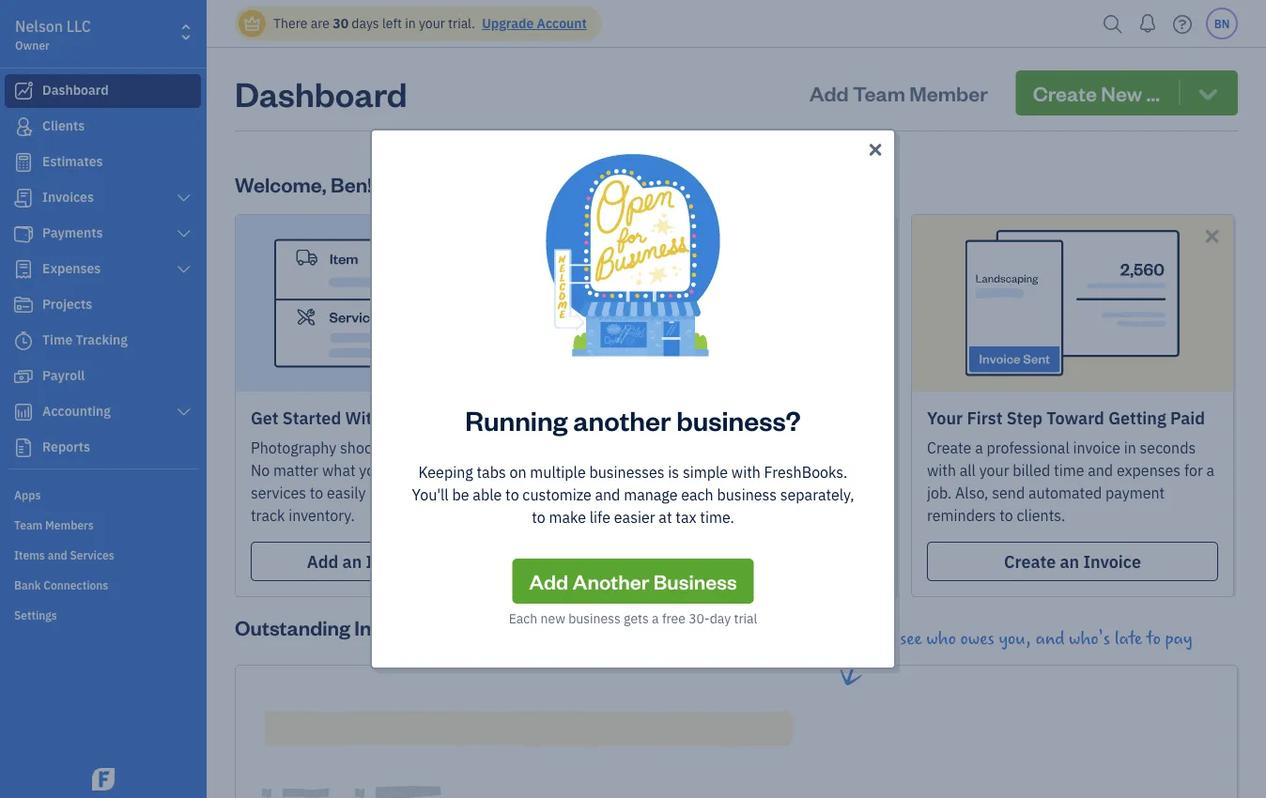 Task type: locate. For each thing, give the bounding box(es) containing it.
add down time.
[[687, 550, 719, 573]]

0 horizontal spatial your
[[654, 407, 690, 429]]

see
[[900, 628, 922, 649]]

0 vertical spatial track
[[627, 438, 661, 458]]

0 horizontal spatial an
[[342, 550, 362, 573]]

an left item
[[342, 550, 362, 573]]

your up be
[[441, 461, 470, 480]]

to
[[483, 170, 502, 197], [310, 483, 323, 503], [505, 485, 519, 505], [1000, 506, 1013, 526], [532, 508, 546, 527], [1147, 628, 1161, 649]]

chevron large down image for expense icon
[[175, 262, 193, 277]]

with right the simple
[[732, 463, 761, 482]]

1 vertical spatial for
[[1184, 461, 1203, 480]]

chevron large down image for invoice image
[[175, 191, 193, 206]]

your right all
[[979, 461, 1009, 480]]

and right time
[[1088, 461, 1113, 480]]

to up 'inventory.'
[[310, 483, 323, 503]]

2 vertical spatial of
[[623, 483, 637, 503]]

1 chevron large down image from the top
[[175, 191, 193, 206]]

you'll
[[412, 485, 449, 505]]

paid
[[1170, 407, 1205, 429]]

1 vertical spatial track
[[251, 506, 285, 526]]

your inside get started with items and services photography shoot? electrician services? no matter what you do, add your items or services to easily include on an invoice or track inventory.
[[441, 461, 470, 480]]

of up is
[[665, 438, 678, 458]]

in inside the your first step toward getting paid create a professional invoice in seconds with all your billed time and expenses for a job. also, send automated payment reminders to clients.
[[1124, 438, 1136, 458]]

day
[[710, 610, 731, 627]]

most
[[574, 170, 621, 197]]

an inside "link"
[[1060, 550, 1079, 573]]

business?
[[676, 402, 801, 437]]

0 vertical spatial for
[[831, 438, 850, 458]]

add an item or service
[[307, 550, 486, 573]]

or right items
[[515, 461, 529, 480]]

and left is
[[641, 461, 667, 480]]

chevron large down image for chart icon
[[175, 405, 193, 420]]

2 horizontal spatial with
[[927, 461, 956, 480]]

1 vertical spatial client
[[736, 550, 782, 573]]

your left trial. at the left of the page
[[419, 15, 445, 32]]

2 chevron large down image from the top
[[175, 226, 193, 241]]

1 vertical spatial create
[[1004, 550, 1056, 573]]

nelson llc owner
[[15, 16, 91, 53]]

1 horizontal spatial for
[[1184, 461, 1203, 480]]

invoice down tabs
[[463, 483, 510, 503]]

0 vertical spatial invoice
[[1073, 438, 1121, 458]]

a right expenses
[[1207, 461, 1215, 480]]

to right able
[[505, 485, 519, 505]]

reports
[[781, 461, 830, 480]]

add
[[809, 79, 849, 106], [307, 550, 338, 573], [687, 550, 719, 573], [529, 568, 568, 595]]

an left invoice
[[1060, 550, 1079, 573]]

1 vertical spatial business
[[568, 610, 621, 627]]

0 vertical spatial on
[[510, 463, 527, 482]]

to inside get started with items and services photography shoot? electrician services? no matter what you do, add your items or services to easily include on an invoice or track inventory.
[[310, 483, 323, 503]]

invoice up time
[[1073, 438, 1121, 458]]

team members image
[[14, 517, 201, 532]]

1 horizontal spatial invoice
[[1073, 438, 1121, 458]]

invoice
[[1083, 550, 1141, 573]]

make
[[549, 508, 586, 527]]

in right left
[[405, 15, 416, 32]]

to left pay
[[1147, 628, 1161, 649]]

multiple
[[530, 463, 586, 482]]

of right out
[[660, 170, 679, 197]]

your up invoices
[[654, 407, 690, 429]]

job.
[[927, 483, 952, 503]]

and
[[436, 407, 466, 429], [740, 438, 765, 458], [641, 461, 667, 480], [1088, 461, 1113, 480], [595, 485, 620, 505], [1035, 628, 1065, 649]]

track down services
[[251, 506, 285, 526]]

for down the list
[[831, 438, 850, 458]]

chevron large down image for payment icon
[[175, 226, 193, 241]]

estimate image
[[12, 153, 35, 172]]

outstanding invoices
[[235, 614, 431, 641]]

0 horizontal spatial on
[[422, 483, 439, 503]]

trial
[[734, 610, 757, 627]]

ben!
[[331, 170, 372, 197]]

0 vertical spatial in
[[405, 15, 416, 32]]

apps image
[[14, 487, 201, 502]]

0 vertical spatial payment
[[768, 438, 828, 458]]

2 your from the left
[[927, 407, 963, 429]]

payment up reports
[[768, 438, 828, 458]]

a down time.
[[723, 550, 732, 573]]

client image
[[12, 117, 35, 136]]

0 horizontal spatial invoice
[[463, 483, 510, 503]]

1 horizontal spatial your
[[927, 407, 963, 429]]

1 your from the left
[[654, 407, 690, 429]]

automated
[[1028, 483, 1102, 503]]

0 horizontal spatial create
[[927, 438, 972, 458]]

what
[[322, 461, 356, 480]]

with up job.
[[927, 461, 956, 480]]

an inside get started with items and services photography shoot? electrician services? no matter what you do, add your items or services to easily include on an invoice or track inventory.
[[443, 483, 459, 503]]

dashboard
[[235, 70, 407, 115]]

services
[[470, 407, 536, 429]]

client left the list
[[764, 407, 810, 429]]

1 vertical spatial on
[[422, 483, 439, 503]]

for down seconds
[[1184, 461, 1203, 480]]

1 horizontal spatial business
[[717, 485, 777, 505]]

add down 'inventory.'
[[307, 550, 338, 573]]

chevron large down image
[[175, 191, 193, 206], [175, 226, 193, 241], [175, 262, 193, 277], [175, 405, 193, 420]]

add team member button
[[792, 70, 1005, 116]]

client up trial at right
[[736, 550, 782, 573]]

0 vertical spatial or
[[515, 461, 529, 480]]

freshbooks image
[[88, 768, 118, 791]]

1 vertical spatial freshbooks.
[[764, 463, 848, 482]]

or right able
[[514, 483, 528, 503]]

1 vertical spatial payment
[[1106, 483, 1165, 503]]

tabs
[[477, 463, 506, 482]]

your left first
[[927, 407, 963, 429]]

in up expenses
[[1124, 438, 1136, 458]]

business down the another
[[568, 610, 621, 627]]

0 vertical spatial create
[[927, 438, 972, 458]]

manage your growing client list keep track of invoices and payment for clients, and download client reports with a click of a button.
[[589, 407, 874, 503]]

include
[[369, 483, 419, 503]]

welcome, ben! here's how to get the most out of freshbooks.
[[235, 170, 798, 197]]

on
[[510, 463, 527, 482], [422, 483, 439, 503]]

first
[[967, 407, 1003, 429]]

add inside button
[[809, 79, 849, 106]]

1 horizontal spatial in
[[1124, 438, 1136, 458]]

your
[[419, 15, 445, 32], [441, 461, 470, 480], [979, 461, 1009, 480]]

running another business?
[[465, 402, 801, 437]]

keep
[[589, 438, 623, 458]]

there
[[273, 15, 308, 32]]

create down clients.
[[1004, 550, 1056, 573]]

0 horizontal spatial with
[[732, 463, 761, 482]]

or right item
[[408, 550, 424, 573]]

items
[[386, 407, 432, 429]]

owner
[[15, 38, 50, 53]]

add
[[412, 461, 437, 480]]

of down 'businesses'
[[623, 483, 637, 503]]

on inside get started with items and services photography shoot? electrician services? no matter what you do, add your items or services to easily include on an invoice or track inventory.
[[422, 483, 439, 503]]

and up electrician
[[436, 407, 466, 429]]

button.
[[652, 483, 700, 503]]

1 horizontal spatial track
[[627, 438, 661, 458]]

a right reports
[[866, 461, 874, 480]]

an for your first step toward getting paid
[[1060, 550, 1079, 573]]

with
[[834, 461, 863, 480], [927, 461, 956, 480], [732, 463, 761, 482]]

track up 'businesses'
[[627, 438, 661, 458]]

of
[[660, 170, 679, 197], [665, 438, 678, 458], [623, 483, 637, 503]]

money image
[[12, 367, 35, 386]]

on down add
[[422, 483, 439, 503]]

with
[[345, 407, 382, 429]]

with up separately,
[[834, 461, 863, 480]]

main element
[[0, 0, 254, 798]]

and up life
[[595, 485, 620, 505]]

send
[[992, 483, 1025, 503]]

no
[[251, 461, 270, 480]]

track inside get started with items and services photography shoot? electrician services? no matter what you do, add your items or services to easily include on an invoice or track inventory.
[[251, 506, 285, 526]]

0 horizontal spatial track
[[251, 506, 285, 526]]

2 vertical spatial or
[[408, 550, 424, 573]]

out
[[625, 170, 656, 197]]

1 horizontal spatial create
[[1004, 550, 1056, 573]]

dashboard image
[[12, 82, 35, 101]]

client
[[764, 407, 810, 429], [736, 550, 782, 573]]

who's
[[1069, 628, 1110, 649]]

2 horizontal spatial an
[[1060, 550, 1079, 573]]

running another business? dialog
[[0, 106, 1266, 692]]

account
[[537, 15, 587, 32]]

0 vertical spatial freshbooks.
[[683, 170, 798, 197]]

0 vertical spatial client
[[764, 407, 810, 429]]

on right tabs
[[510, 463, 527, 482]]

to left make
[[532, 508, 546, 527]]

matter
[[273, 461, 319, 480]]

add up new
[[529, 568, 568, 595]]

0 horizontal spatial payment
[[768, 438, 828, 458]]

a
[[975, 438, 983, 458], [866, 461, 874, 480], [1207, 461, 1215, 480], [640, 483, 648, 503], [723, 550, 732, 573], [652, 610, 659, 627]]

4 chevron large down image from the top
[[175, 405, 193, 420]]

how
[[440, 170, 479, 197]]

a left free
[[652, 610, 659, 627]]

photography
[[251, 438, 337, 458]]

at
[[659, 508, 672, 527]]

3 chevron large down image from the top
[[175, 262, 193, 277]]

1 vertical spatial invoice
[[463, 483, 510, 503]]

create up all
[[927, 438, 972, 458]]

freshbooks.
[[683, 170, 798, 197], [764, 463, 848, 482]]

days
[[352, 15, 379, 32]]

for inside the your first step toward getting paid create a professional invoice in seconds with all your billed time and expenses for a job. also, send automated payment reminders to clients.
[[1184, 461, 1203, 480]]

crown image
[[242, 14, 262, 33]]

1 horizontal spatial on
[[510, 463, 527, 482]]

create
[[927, 438, 972, 458], [1004, 550, 1056, 573]]

0 horizontal spatial in
[[405, 15, 416, 32]]

1 horizontal spatial with
[[834, 461, 863, 480]]

add a client link
[[589, 542, 880, 581]]

business
[[653, 568, 737, 595]]

owes
[[960, 628, 994, 649]]

1 horizontal spatial payment
[[1106, 483, 1165, 503]]

chart image
[[12, 403, 35, 422]]

services
[[251, 483, 306, 503]]

team
[[853, 79, 905, 106]]

for
[[831, 438, 850, 458], [1184, 461, 1203, 480]]

payment inside the your first step toward getting paid create a professional invoice in seconds with all your billed time and expenses for a job. also, send automated payment reminders to clients.
[[1106, 483, 1165, 503]]

llc
[[67, 16, 91, 36]]

business inside 'keeping tabs on multiple businesses is simple with freshbooks. you'll be able to customize and manage each business separately, to make life easier at tax time.'
[[717, 485, 777, 505]]

toward
[[1047, 407, 1105, 429]]

add left the team
[[809, 79, 849, 106]]

client inside manage your growing client list keep track of invoices and payment for clients, and download client reports with a click of a button.
[[764, 407, 810, 429]]

project image
[[12, 296, 35, 315]]

report image
[[12, 439, 35, 457]]

0 horizontal spatial for
[[831, 438, 850, 458]]

payment down expenses
[[1106, 483, 1165, 503]]

add inside "button"
[[529, 568, 568, 595]]

1 vertical spatial in
[[1124, 438, 1136, 458]]

1 horizontal spatial an
[[443, 483, 459, 503]]

an down keeping
[[443, 483, 459, 503]]

and up client
[[740, 438, 765, 458]]

to down the send
[[1000, 506, 1013, 526]]

business down client
[[717, 485, 777, 505]]

tax
[[676, 508, 697, 527]]

0 vertical spatial business
[[717, 485, 777, 505]]

and inside get started with items and services photography shoot? electrician services? no matter what you do, add your items or services to easily include on an invoice or track inventory.
[[436, 407, 466, 429]]



Task type: describe. For each thing, give the bounding box(es) containing it.
and inside 'keeping tabs on multiple businesses is simple with freshbooks. you'll be able to customize and manage each business separately, to make life easier at tax time.'
[[595, 485, 620, 505]]

click
[[589, 483, 620, 503]]

get
[[251, 407, 279, 429]]

items
[[474, 461, 512, 480]]

is
[[668, 463, 679, 482]]

30
[[333, 15, 349, 32]]

add for add team member
[[809, 79, 849, 106]]

late
[[1115, 628, 1142, 649]]

manage
[[624, 485, 678, 505]]

service
[[428, 550, 486, 573]]

search image
[[1098, 10, 1128, 38]]

each
[[681, 485, 714, 505]]

your first step toward getting paid create a professional invoice in seconds with all your billed time and expenses for a job. also, send automated payment reminders to clients.
[[927, 407, 1215, 526]]

customize
[[523, 485, 591, 505]]

free
[[662, 610, 686, 627]]

a up "easier"
[[640, 483, 648, 503]]

welcome,
[[235, 170, 326, 197]]

another
[[573, 568, 649, 595]]

here's
[[376, 170, 436, 197]]

simple
[[683, 463, 728, 482]]

go to help image
[[1168, 10, 1198, 38]]

pay
[[1165, 628, 1193, 649]]

0 horizontal spatial business
[[568, 610, 621, 627]]

nelson
[[15, 16, 63, 36]]

started
[[283, 407, 341, 429]]

bank connections image
[[14, 577, 201, 592]]

member
[[909, 79, 988, 106]]

your inside manage your growing client list keep track of invoices and payment for clients, and download client reports with a click of a button.
[[654, 407, 690, 429]]

30-
[[689, 610, 710, 627]]

invoice inside get started with items and services photography shoot? electrician services? no matter what you do, add your items or services to easily include on an invoice or track inventory.
[[463, 483, 510, 503]]

with inside manage your growing client list keep track of invoices and payment for clients, and download client reports with a click of a button.
[[834, 461, 863, 480]]

time
[[1054, 461, 1084, 480]]

you,
[[999, 628, 1031, 649]]

settings image
[[14, 607, 201, 622]]

dismiss image
[[1201, 225, 1223, 247]]

running
[[465, 402, 568, 437]]

separately,
[[780, 485, 854, 505]]

timer image
[[12, 332, 35, 350]]

reminders
[[927, 506, 996, 526]]

expenses
[[1117, 461, 1181, 480]]

create inside "link"
[[1004, 550, 1056, 573]]

with inside 'keeping tabs on multiple businesses is simple with freshbooks. you'll be able to customize and manage each business separately, to make life easier at tax time.'
[[732, 463, 761, 482]]

add another business
[[529, 568, 737, 595]]

also,
[[955, 483, 989, 503]]

a inside dialog
[[652, 610, 659, 627]]

your inside the your first step toward getting paid create a professional invoice in seconds with all your billed time and expenses for a job. also, send automated payment reminders to clients.
[[979, 461, 1009, 480]]

1 vertical spatial of
[[665, 438, 678, 458]]

get started with items and services photography shoot? electrician services? no matter what you do, add your items or services to easily include on an invoice or track inventory.
[[251, 407, 536, 526]]

keeping tabs on multiple businesses is simple with freshbooks. you'll be able to customize and manage each business separately, to make life easier at tax time.
[[412, 463, 854, 527]]

payment inside manage your growing client list keep track of invoices and payment for clients, and download client reports with a click of a button.
[[768, 438, 828, 458]]

trial.
[[448, 15, 475, 32]]

freshbooks. inside 'keeping tabs on multiple businesses is simple with freshbooks. you'll be able to customize and manage each business separately, to make life easier at tax time.'
[[764, 463, 848, 482]]

1 vertical spatial or
[[514, 483, 528, 503]]

add for add an item or service
[[307, 550, 338, 573]]

easier
[[614, 508, 655, 527]]

items and services image
[[14, 547, 201, 562]]

to inside the your first step toward getting paid create a professional invoice in seconds with all your billed time and expenses for a job. also, send automated payment reminders to clients.
[[1000, 506, 1013, 526]]

on inside 'keeping tabs on multiple businesses is simple with freshbooks. you'll be able to customize and manage each business separately, to make life easier at tax time.'
[[510, 463, 527, 482]]

seconds
[[1140, 438, 1196, 458]]

your inside the your first step toward getting paid create a professional invoice in seconds with all your billed time and expenses for a job. also, send automated payment reminders to clients.
[[927, 407, 963, 429]]

all
[[960, 461, 976, 480]]

invoice inside the your first step toward getting paid create a professional invoice in seconds with all your billed time and expenses for a job. also, send automated payment reminders to clients.
[[1073, 438, 1121, 458]]

get
[[506, 170, 536, 197]]

able
[[473, 485, 502, 505]]

gets
[[624, 610, 649, 627]]

add an item or service link
[[251, 542, 542, 581]]

list
[[814, 407, 842, 429]]

with inside the your first step toward getting paid create a professional invoice in seconds with all your billed time and expenses for a job. also, send automated payment reminders to clients.
[[927, 461, 956, 480]]

add another business button
[[512, 559, 754, 604]]

for inside manage your growing client list keep track of invoices and payment for clients, and download client reports with a click of a button.
[[831, 438, 850, 458]]

an for get started with items and services
[[342, 550, 362, 573]]

item
[[366, 550, 404, 573]]

and inside the your first step toward getting paid create a professional invoice in seconds with all your billed time and expenses for a job. also, send automated payment reminders to clients.
[[1088, 461, 1113, 480]]

clients,
[[589, 461, 638, 480]]

dismiss image
[[525, 225, 547, 247]]

there are 30 days left in your trial. upgrade account
[[273, 15, 587, 32]]

getting
[[1109, 407, 1166, 429]]

payment image
[[12, 224, 35, 243]]

add for add another business
[[529, 568, 568, 595]]

another
[[573, 402, 671, 437]]

upgrade
[[482, 15, 534, 32]]

see who owes you, and who's late to pay
[[900, 628, 1193, 649]]

download
[[670, 461, 737, 480]]

0 vertical spatial of
[[660, 170, 679, 197]]

shoot?
[[340, 438, 385, 458]]

client
[[740, 461, 778, 480]]

close image
[[866, 138, 885, 160]]

inventory.
[[289, 506, 355, 526]]

new
[[541, 610, 565, 627]]

clients.
[[1017, 506, 1066, 526]]

track inside manage your growing client list keep track of invoices and payment for clients, and download client reports with a click of a button.
[[627, 438, 661, 458]]

and right you,
[[1035, 628, 1065, 649]]

billed
[[1013, 461, 1050, 480]]

add team member
[[809, 79, 988, 106]]

create inside the your first step toward getting paid create a professional invoice in seconds with all your billed time and expenses for a job. also, send automated payment reminders to clients.
[[927, 438, 972, 458]]

expense image
[[12, 260, 35, 279]]

invoice image
[[12, 189, 35, 208]]

easily
[[327, 483, 366, 503]]

growing
[[694, 407, 760, 429]]

create an invoice link
[[927, 542, 1218, 581]]

time.
[[700, 508, 734, 527]]

a up all
[[975, 438, 983, 458]]

outstanding
[[235, 614, 350, 641]]

keeping
[[419, 463, 473, 482]]

are
[[311, 15, 330, 32]]

invoices
[[354, 614, 431, 641]]

add for add a client
[[687, 550, 719, 573]]

the
[[540, 170, 570, 197]]

professional
[[987, 438, 1070, 458]]

to left get
[[483, 170, 502, 197]]

each
[[509, 610, 538, 627]]

create an invoice
[[1004, 550, 1141, 573]]

do,
[[387, 461, 408, 480]]

life
[[590, 508, 611, 527]]

each new business gets a free 30-day trial
[[509, 610, 757, 627]]



Task type: vqa. For each thing, say whether or not it's contained in the screenshot.
"BALANCE" related to Trial Balance Nelson LLC For Jan 1, 2022 - Dec 31, 2022
no



